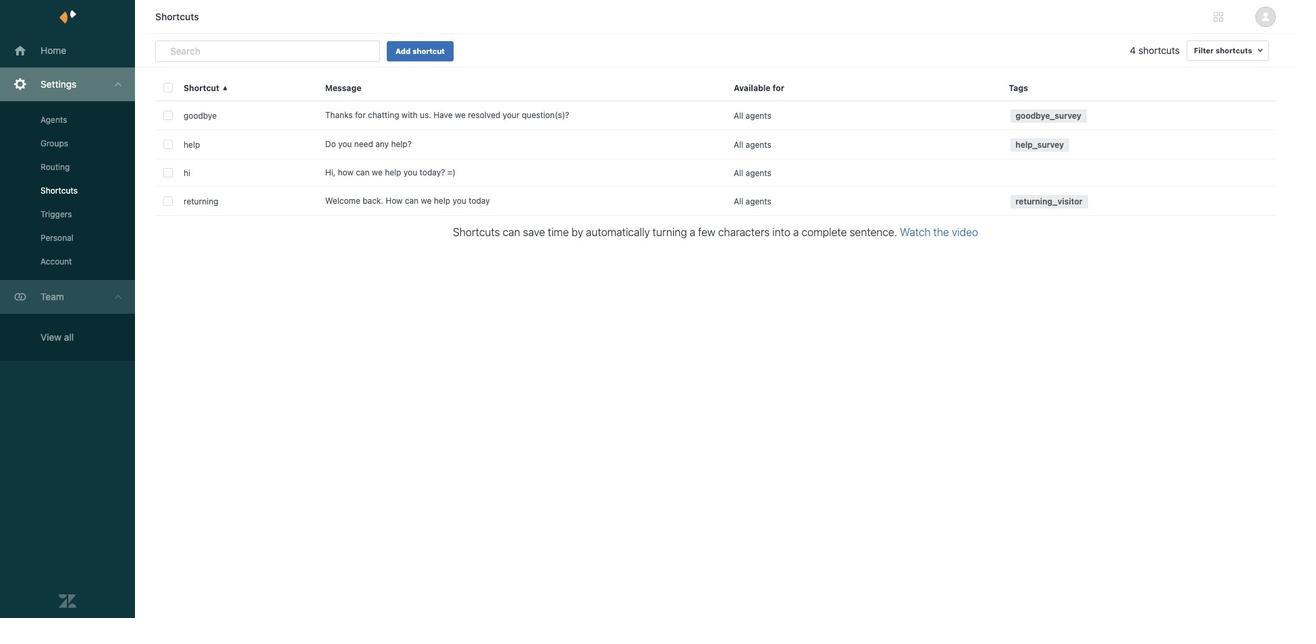 Task type: locate. For each thing, give the bounding box(es) containing it.
1 horizontal spatial a
[[794, 226, 799, 238]]

all
[[734, 110, 744, 121], [734, 139, 744, 150], [734, 168, 744, 178], [734, 196, 744, 206]]

agents
[[746, 110, 772, 121], [746, 139, 772, 150], [746, 168, 772, 178], [746, 196, 772, 206]]

2 horizontal spatial you
[[453, 196, 467, 206]]

a left the few in the top of the page
[[690, 226, 696, 238]]

shortcuts
[[155, 11, 199, 22], [41, 186, 78, 196], [453, 226, 500, 238]]

5 row from the top
[[155, 187, 1277, 216]]

hi
[[184, 168, 191, 178]]

1 horizontal spatial you
[[404, 168, 418, 178]]

1 horizontal spatial for
[[773, 83, 785, 93]]

0 horizontal spatial we
[[372, 168, 383, 178]]

3 all agents from the top
[[734, 168, 772, 178]]

3 all from the top
[[734, 168, 744, 178]]

1 vertical spatial can
[[405, 196, 419, 206]]

we up back.
[[372, 168, 383, 178]]

agents for returning_visitor
[[746, 196, 772, 206]]

zendesk products image
[[1215, 12, 1224, 22]]

4 agents from the top
[[746, 196, 772, 206]]

all agents for help_survey
[[734, 139, 772, 150]]

cell
[[1001, 159, 1277, 186]]

triggers
[[41, 209, 72, 220]]

we
[[455, 110, 466, 120], [372, 168, 383, 178], [421, 196, 432, 206]]

2 row from the top
[[155, 101, 1277, 130]]

we right have
[[455, 110, 466, 120]]

a right into
[[794, 226, 799, 238]]

1 vertical spatial for
[[355, 110, 366, 120]]

0 horizontal spatial shortcuts
[[41, 186, 78, 196]]

returning_visitor
[[1016, 197, 1083, 207]]

you
[[338, 139, 352, 149], [404, 168, 418, 178], [453, 196, 467, 206]]

1 a from the left
[[690, 226, 696, 238]]

tags column header
[[1001, 74, 1277, 101]]

home
[[41, 45, 66, 56]]

can right the how
[[405, 196, 419, 206]]

shortcut
[[413, 47, 445, 55]]

welcome back. how can we help you today
[[325, 196, 490, 206]]

help down "=)"
[[434, 196, 451, 206]]

personal
[[41, 233, 73, 243]]

1 vertical spatial shortcuts
[[41, 186, 78, 196]]

today
[[469, 196, 490, 206]]

can left the save
[[503, 226, 521, 238]]

can right how
[[356, 168, 370, 178]]

all
[[64, 332, 74, 343]]

save
[[523, 226, 545, 238]]

with
[[402, 110, 418, 120]]

help up hi
[[184, 139, 200, 150]]

hi,
[[325, 168, 336, 178]]

1 all agents from the top
[[734, 110, 772, 121]]

0 horizontal spatial can
[[356, 168, 370, 178]]

you right do
[[338, 139, 352, 149]]

1 agents from the top
[[746, 110, 772, 121]]

need
[[354, 139, 373, 149]]

automatically
[[586, 226, 650, 238]]

2 all agents cell from the top
[[726, 130, 1001, 159]]

into
[[773, 226, 791, 238]]

for for available
[[773, 83, 785, 93]]

available
[[734, 83, 771, 93]]

1 horizontal spatial help
[[385, 168, 402, 178]]

resolved
[[468, 110, 501, 120]]

all agents cell for help_survey
[[726, 130, 1001, 159]]

message column header
[[317, 74, 726, 101]]

how
[[338, 168, 354, 178]]

help up the how
[[385, 168, 402, 178]]

characters
[[719, 226, 770, 238]]

back.
[[363, 196, 384, 206]]

0 vertical spatial you
[[338, 139, 352, 149]]

0 vertical spatial help
[[184, 139, 200, 150]]

today?
[[420, 168, 445, 178]]

3 agents from the top
[[746, 168, 772, 178]]

0 vertical spatial can
[[356, 168, 370, 178]]

2 vertical spatial can
[[503, 226, 521, 238]]

us.
[[420, 110, 431, 120]]

agents
[[41, 115, 67, 125]]

0 vertical spatial shortcuts
[[155, 11, 199, 22]]

4 row from the top
[[155, 159, 1277, 187]]

Search field
[[170, 45, 356, 57]]

0 horizontal spatial help
[[184, 139, 200, 150]]

for right 'thanks'
[[355, 110, 366, 120]]

1 all from the top
[[734, 110, 744, 121]]

table
[[155, 74, 1287, 619]]

thanks for chatting with us. have we resolved your question(s)?
[[325, 110, 570, 120]]

2 vertical spatial shortcuts
[[453, 226, 500, 238]]

available for
[[734, 83, 785, 93]]

you left today
[[453, 196, 467, 206]]

message
[[325, 83, 362, 93]]

all agents
[[734, 110, 772, 121], [734, 139, 772, 150], [734, 168, 772, 178], [734, 196, 772, 206]]

we down today?
[[421, 196, 432, 206]]

4 all agents cell from the top
[[726, 187, 1001, 215]]

0 horizontal spatial a
[[690, 226, 696, 238]]

for right available
[[773, 83, 785, 93]]

the
[[934, 226, 950, 238]]

sentence.
[[850, 226, 898, 238]]

goodbye
[[184, 110, 217, 121]]

available for column header
[[726, 74, 1001, 101]]

0 horizontal spatial for
[[355, 110, 366, 120]]

1 horizontal spatial shortcuts
[[1216, 46, 1253, 55]]

your
[[503, 110, 520, 120]]

1 horizontal spatial we
[[421, 196, 432, 206]]

2 horizontal spatial shortcuts
[[453, 226, 500, 238]]

shortcuts inside button
[[1216, 46, 1253, 55]]

0 horizontal spatial shortcuts
[[1139, 45, 1181, 56]]

all agents cell
[[726, 101, 1001, 130], [726, 130, 1001, 159], [726, 159, 1001, 186], [726, 187, 1001, 215]]

for
[[773, 83, 785, 93], [355, 110, 366, 120]]

1 all agents cell from the top
[[726, 101, 1001, 130]]

view all
[[41, 332, 74, 343]]

do
[[325, 139, 336, 149]]

0 vertical spatial we
[[455, 110, 466, 120]]

complete
[[802, 226, 847, 238]]

agents for goodbye_survey
[[746, 110, 772, 121]]

2 vertical spatial help
[[434, 196, 451, 206]]

shortcuts right the '4'
[[1139, 45, 1181, 56]]

help
[[184, 139, 200, 150], [385, 168, 402, 178], [434, 196, 451, 206]]

row containing hi, how can we help you today? =)
[[155, 159, 1277, 187]]

agents for help_survey
[[746, 139, 772, 150]]

you left today?
[[404, 168, 418, 178]]

1 row from the top
[[155, 74, 1277, 101]]

2 a from the left
[[794, 226, 799, 238]]

thanks
[[325, 110, 353, 120]]

2 horizontal spatial help
[[434, 196, 451, 206]]

2 vertical spatial we
[[421, 196, 432, 206]]

row containing welcome back. how can we help you today
[[155, 187, 1277, 216]]

1 vertical spatial help
[[385, 168, 402, 178]]

row
[[155, 74, 1277, 101], [155, 101, 1277, 130], [155, 130, 1277, 159], [155, 159, 1277, 187], [155, 187, 1277, 216]]

4 all agents from the top
[[734, 196, 772, 206]]

2 horizontal spatial can
[[503, 226, 521, 238]]

shortcuts right filter
[[1216, 46, 1253, 55]]

0 vertical spatial for
[[773, 83, 785, 93]]

shortcuts
[[1139, 45, 1181, 56], [1216, 46, 1253, 55]]

2 agents from the top
[[746, 139, 772, 150]]

for inside column header
[[773, 83, 785, 93]]

can
[[356, 168, 370, 178], [405, 196, 419, 206], [503, 226, 521, 238]]

a
[[690, 226, 696, 238], [794, 226, 799, 238]]

2 all from the top
[[734, 139, 744, 150]]

shortcut column header
[[176, 74, 317, 101]]

2 all agents from the top
[[734, 139, 772, 150]]

3 row from the top
[[155, 130, 1277, 159]]

all agents cell for returning_visitor
[[726, 187, 1001, 215]]

watch
[[901, 226, 931, 238]]

4 all from the top
[[734, 196, 744, 206]]



Task type: describe. For each thing, give the bounding box(es) containing it.
all agents for goodbye_survey
[[734, 110, 772, 121]]

any
[[376, 139, 389, 149]]

all for =)
[[734, 168, 744, 178]]

turning
[[653, 226, 687, 238]]

time
[[548, 226, 569, 238]]

few
[[699, 226, 716, 238]]

how
[[386, 196, 403, 206]]

4
[[1131, 45, 1137, 56]]

shortcuts can save time by automatically turning a few characters into a complete sentence. watch the video
[[453, 226, 979, 238]]

do you need any help?
[[325, 139, 412, 149]]

help_survey
[[1016, 140, 1065, 150]]

=)
[[448, 168, 456, 178]]

1 vertical spatial you
[[404, 168, 418, 178]]

for for thanks
[[355, 110, 366, 120]]

1 horizontal spatial shortcuts
[[155, 11, 199, 22]]

table containing shortcuts can save time by automatically turning a few characters into a complete sentence.
[[155, 74, 1287, 619]]

have
[[434, 110, 453, 120]]

help?
[[391, 139, 412, 149]]

row containing thanks for chatting with us. have we resolved your question(s)?
[[155, 101, 1277, 130]]

routing
[[41, 162, 70, 172]]

3 all agents cell from the top
[[726, 159, 1001, 186]]

filter
[[1195, 46, 1215, 55]]

tags
[[1010, 83, 1029, 93]]

shortcut
[[184, 83, 219, 93]]

1 horizontal spatial can
[[405, 196, 419, 206]]

all agents for returning_visitor
[[734, 196, 772, 206]]

add
[[396, 47, 411, 55]]

chatting
[[368, 110, 400, 120]]

all for today
[[734, 196, 744, 206]]

2 horizontal spatial we
[[455, 110, 466, 120]]

view
[[41, 332, 62, 343]]

filter shortcuts button
[[1187, 41, 1270, 61]]

shortcuts for filter shortcuts
[[1216, 46, 1253, 55]]

0 horizontal spatial you
[[338, 139, 352, 149]]

account
[[41, 257, 72, 267]]

add shortcut button
[[387, 41, 454, 61]]

watch the video link
[[901, 226, 979, 238]]

team
[[41, 291, 64, 303]]

hi, how can we help you today? =)
[[325, 168, 456, 178]]

video
[[952, 226, 979, 238]]

2 vertical spatial you
[[453, 196, 467, 206]]

shortcuts for 4 shortcuts
[[1139, 45, 1181, 56]]

add shortcut
[[396, 47, 445, 55]]

filter shortcuts
[[1195, 46, 1253, 55]]

all for resolved
[[734, 110, 744, 121]]

returning
[[184, 196, 219, 206]]

4 shortcuts
[[1131, 45, 1181, 56]]

goodbye_survey
[[1016, 111, 1082, 121]]

question(s)?
[[522, 110, 570, 120]]

by
[[572, 226, 584, 238]]

row containing shortcut
[[155, 74, 1277, 101]]

welcome
[[325, 196, 361, 206]]

shortcuts inside table
[[453, 226, 500, 238]]

settings
[[41, 78, 77, 90]]

all agents cell for goodbye_survey
[[726, 101, 1001, 130]]

1 vertical spatial we
[[372, 168, 383, 178]]

cell inside row
[[1001, 159, 1277, 186]]

groups
[[41, 138, 68, 149]]

row containing do you need any help?
[[155, 130, 1277, 159]]



Task type: vqa. For each thing, say whether or not it's contained in the screenshot.
Chat inside CHAT AND MESSAGING CONVERSATIONS ARE AUTOMATICALLY ACCEPTED FOR AGENTS, REMOVING THE NEED TO DO IT MANUALLY. THIS IS RECOMMENDED SO CUSTOMERS CAN GET A QUICK RESPONSE EVEN WHEN IT GETS BUSY.
no



